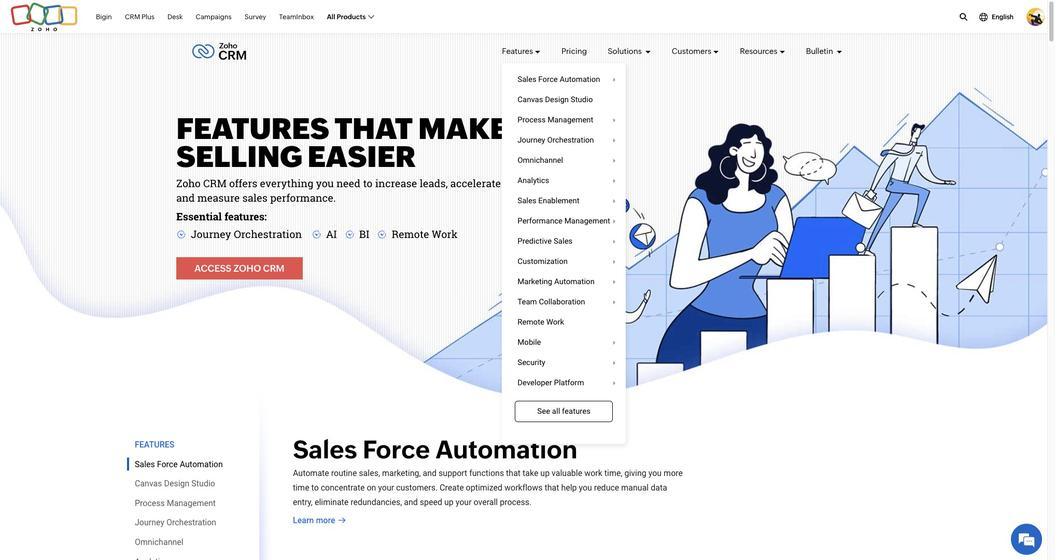 Task type: describe. For each thing, give the bounding box(es) containing it.
predictive
[[518, 236, 552, 246]]

learn more
[[293, 516, 335, 525]]

accelerate
[[450, 176, 501, 190]]

0 vertical spatial up
[[541, 468, 550, 478]]

1 horizontal spatial you
[[579, 483, 592, 493]]

help
[[561, 483, 577, 493]]

features
[[562, 407, 591, 416]]

features that make selling easier zoho crm offers everything you need to increase leads, accelerate sales, and measure sales performance.
[[176, 112, 531, 204]]

marketing,
[[382, 468, 421, 478]]

0 vertical spatial omnichannel
[[518, 156, 563, 165]]

teaminbox
[[279, 13, 314, 21]]

canvas design studio inside "link"
[[518, 95, 593, 104]]

time
[[293, 483, 309, 493]]

entry,
[[293, 497, 313, 507]]

valuable
[[552, 468, 582, 478]]

easier
[[308, 140, 416, 173]]

take
[[523, 468, 539, 478]]

1 vertical spatial work
[[546, 317, 564, 327]]

remote work link
[[502, 312, 626, 332]]

performance.
[[270, 191, 336, 204]]

marketing automation link
[[502, 272, 626, 292]]

resources
[[740, 47, 778, 55]]

0 horizontal spatial canvas design studio
[[135, 479, 215, 489]]

developer platform link
[[502, 373, 626, 393]]

plus
[[142, 13, 155, 21]]

essential features: journey orchestration
[[176, 210, 302, 241]]

sales force automation automate routine sales, marketing, and support functions that take up valuable work time, giving you more time to concentrate on your customers. create optimized workflows that help you reduce manual data entry, eliminate redundancies, and speed up your overall process.
[[293, 435, 683, 507]]

products
[[337, 13, 366, 21]]

features
[[135, 440, 174, 450]]

to inside the sales force automation automate routine sales, marketing, and support functions that take up valuable work time, giving you more time to concentrate on your customers. create optimized workflows that help you reduce manual data entry, eliminate redundancies, and speed up your overall process.
[[311, 483, 319, 493]]

bi
[[359, 227, 369, 241]]

crm inside features that make selling easier zoho crm offers everything you need to increase leads, accelerate sales, and measure sales performance.
[[203, 176, 227, 190]]

0 vertical spatial remote work
[[392, 227, 458, 241]]

work
[[585, 468, 603, 478]]

pricing
[[562, 47, 587, 55]]

routine
[[331, 468, 357, 478]]

mobile link
[[502, 332, 626, 353]]

data
[[651, 483, 667, 493]]

sales force automation link
[[502, 69, 626, 90]]

team collaboration
[[518, 297, 585, 306]]

see all features
[[537, 407, 591, 416]]

zoho inside features that make selling easier zoho crm offers everything you need to increase leads, accelerate sales, and measure sales performance.
[[176, 176, 201, 190]]

access zoho crm link
[[176, 257, 303, 280]]

0 horizontal spatial orchestration
[[166, 518, 216, 528]]

everything
[[260, 176, 313, 190]]

2 vertical spatial that
[[545, 483, 559, 493]]

orchestration inside 'essential features: journey orchestration'
[[234, 227, 302, 241]]

0 horizontal spatial your
[[378, 483, 394, 493]]

1 horizontal spatial remote work
[[518, 317, 564, 327]]

management for performance management link
[[565, 216, 610, 226]]

all products
[[327, 13, 366, 21]]

optimized
[[466, 483, 503, 493]]

process inside process management link
[[518, 115, 546, 124]]

redundancies,
[[351, 497, 402, 507]]

concentrate
[[321, 483, 365, 493]]

team collaboration link
[[502, 292, 626, 312]]

selling
[[176, 140, 302, 173]]

make
[[418, 112, 508, 145]]

sales, inside the sales force automation automate routine sales, marketing, and support functions that take up valuable work time, giving you more time to concentrate on your customers. create optimized workflows that help you reduce manual data entry, eliminate redundancies, and speed up your overall process.
[[359, 468, 380, 478]]

learn
[[293, 516, 314, 525]]

0 vertical spatial orchestration
[[547, 135, 594, 145]]

survey link
[[245, 7, 266, 27]]

giving
[[625, 468, 647, 478]]

desk link
[[167, 7, 183, 27]]

solutions link
[[608, 37, 651, 65]]

overall
[[474, 497, 498, 507]]

0 horizontal spatial force
[[157, 459, 178, 469]]

customization
[[518, 257, 568, 266]]

on
[[367, 483, 376, 493]]

leads,
[[420, 176, 448, 190]]

sales enablement link
[[502, 191, 626, 211]]

canvas inside "link"
[[518, 95, 543, 104]]

0 horizontal spatial process management
[[135, 498, 216, 508]]

survey
[[245, 13, 266, 21]]

sales enablement
[[518, 196, 580, 205]]

sales down "features"
[[135, 459, 155, 469]]

journey orchestration link
[[502, 130, 626, 150]]

0 horizontal spatial work
[[432, 227, 458, 241]]

workflows
[[505, 483, 543, 493]]

1 vertical spatial up
[[444, 497, 454, 507]]

that inside features that make selling easier zoho crm offers everything you need to increase leads, accelerate sales, and measure sales performance.
[[335, 112, 413, 145]]

analytics
[[518, 176, 549, 185]]

solutions
[[608, 47, 644, 55]]

all products link
[[327, 7, 374, 27]]

support
[[439, 468, 467, 478]]

resources link
[[740, 37, 786, 65]]

0 horizontal spatial omnichannel
[[135, 537, 183, 547]]

bigin
[[96, 13, 112, 21]]

1 vertical spatial you
[[649, 468, 662, 478]]

canvas design studio link
[[502, 90, 626, 110]]

more inside the sales force automation automate routine sales, marketing, and support functions that take up valuable work time, giving you more time to concentrate on your customers. create optimized workflows that help you reduce manual data entry, eliminate redundancies, and speed up your overall process.
[[664, 468, 683, 478]]

access
[[194, 263, 231, 274]]

0 horizontal spatial process
[[135, 498, 165, 508]]

0 vertical spatial process management
[[518, 115, 594, 124]]

bulletin link
[[806, 37, 843, 65]]

reduce
[[594, 483, 619, 493]]

1 horizontal spatial and
[[404, 497, 418, 507]]

speed
[[420, 497, 442, 507]]

management for process management link
[[548, 115, 594, 124]]

crm plus
[[125, 13, 155, 21]]

predictive sales link
[[502, 231, 626, 252]]

bulletin
[[806, 47, 835, 55]]

sales down performance management link
[[554, 236, 573, 246]]

need
[[337, 176, 361, 190]]

0 horizontal spatial sales force automation
[[135, 459, 223, 469]]

campaigns
[[196, 13, 232, 21]]

features for features that make selling easier zoho crm offers everything you need to increase leads, accelerate sales, and measure sales performance.
[[176, 112, 329, 145]]

customization link
[[502, 252, 626, 272]]

1 horizontal spatial zoho
[[234, 263, 261, 274]]

manual
[[621, 483, 649, 493]]



Task type: locate. For each thing, give the bounding box(es) containing it.
marketing automation
[[518, 277, 595, 286]]

1 vertical spatial omnichannel
[[135, 537, 183, 547]]

1 horizontal spatial journey
[[191, 227, 231, 241]]

1 horizontal spatial orchestration
[[234, 227, 302, 241]]

enablement
[[538, 196, 580, 205]]

omnichannel
[[518, 156, 563, 165], [135, 537, 183, 547]]

functions
[[469, 468, 504, 478]]

zoho
[[176, 176, 201, 190], [234, 263, 261, 274]]

0 vertical spatial design
[[545, 95, 569, 104]]

that
[[335, 112, 413, 145], [506, 468, 521, 478], [545, 483, 559, 493]]

1 vertical spatial process management
[[135, 498, 216, 508]]

customers
[[672, 47, 712, 55]]

journey inside 'essential features: journey orchestration'
[[191, 227, 231, 241]]

canvas design studio down "features"
[[135, 479, 215, 489]]

0 vertical spatial studio
[[571, 95, 593, 104]]

1 vertical spatial more
[[316, 516, 335, 525]]

crm inside crm plus link
[[125, 13, 140, 21]]

analytics link
[[502, 171, 626, 191]]

you inside features that make selling easier zoho crm offers everything you need to increase leads, accelerate sales, and measure sales performance.
[[316, 176, 334, 190]]

crm plus link
[[125, 7, 155, 27]]

sales, up on
[[359, 468, 380, 478]]

1 horizontal spatial remote
[[518, 317, 545, 327]]

sales force automation up canvas design studio "link"
[[518, 75, 600, 84]]

1 vertical spatial remote
[[518, 317, 545, 327]]

canvas design studio down sales force automation link
[[518, 95, 593, 104]]

sales, up the sales enablement
[[504, 176, 531, 190]]

bigin link
[[96, 7, 112, 27]]

0 vertical spatial that
[[335, 112, 413, 145]]

2 vertical spatial and
[[404, 497, 418, 507]]

1 horizontal spatial omnichannel
[[518, 156, 563, 165]]

0 horizontal spatial studio
[[192, 479, 215, 489]]

0 horizontal spatial design
[[164, 479, 190, 489]]

1 horizontal spatial canvas
[[518, 95, 543, 104]]

measure
[[197, 191, 240, 204]]

sales force automation down "features"
[[135, 459, 223, 469]]

0 horizontal spatial canvas
[[135, 479, 162, 489]]

process.
[[500, 497, 532, 507]]

essential
[[176, 210, 222, 223]]

management
[[548, 115, 594, 124], [565, 216, 610, 226], [167, 498, 216, 508]]

you left "need"
[[316, 176, 334, 190]]

automate
[[293, 468, 329, 478]]

0 vertical spatial features
[[502, 47, 533, 55]]

more up the 'data'
[[664, 468, 683, 478]]

0 vertical spatial sales force automation
[[518, 75, 600, 84]]

design
[[545, 95, 569, 104], [164, 479, 190, 489]]

0 horizontal spatial you
[[316, 176, 334, 190]]

1 vertical spatial your
[[456, 497, 472, 507]]

more inside "learn more" link
[[316, 516, 335, 525]]

see all features link
[[515, 401, 613, 422]]

performance management
[[518, 216, 610, 226]]

up right take
[[541, 468, 550, 478]]

english
[[992, 13, 1014, 20]]

0 vertical spatial your
[[378, 483, 394, 493]]

force up marketing,
[[363, 435, 430, 464]]

access zoho crm
[[194, 263, 285, 274]]

up
[[541, 468, 550, 478], [444, 497, 454, 507]]

to right "need"
[[363, 176, 373, 190]]

platform
[[554, 378, 584, 387]]

0 horizontal spatial journey orchestration
[[135, 518, 216, 528]]

sales down "analytics"
[[518, 196, 537, 205]]

security
[[518, 358, 546, 367]]

journey
[[518, 135, 545, 145], [191, 227, 231, 241], [135, 518, 164, 528]]

1 horizontal spatial work
[[546, 317, 564, 327]]

remote work down leads,
[[392, 227, 458, 241]]

studio inside "link"
[[571, 95, 593, 104]]

1 vertical spatial remote work
[[518, 317, 564, 327]]

0 horizontal spatial crm
[[125, 13, 140, 21]]

canvas down sales force automation link
[[518, 95, 543, 104]]

and
[[176, 191, 195, 204], [423, 468, 437, 478], [404, 497, 418, 507]]

0 vertical spatial and
[[176, 191, 195, 204]]

canvas design studio
[[518, 95, 593, 104], [135, 479, 215, 489]]

1 horizontal spatial to
[[363, 176, 373, 190]]

you up the 'data'
[[649, 468, 662, 478]]

and down customers. at left bottom
[[404, 497, 418, 507]]

0 vertical spatial work
[[432, 227, 458, 241]]

your down create
[[456, 497, 472, 507]]

0 vertical spatial journey
[[518, 135, 545, 145]]

campaigns link
[[196, 7, 232, 27]]

1 vertical spatial management
[[565, 216, 610, 226]]

2 horizontal spatial and
[[423, 468, 437, 478]]

more down eliminate
[[316, 516, 335, 525]]

1 vertical spatial sales,
[[359, 468, 380, 478]]

1 vertical spatial features
[[176, 112, 329, 145]]

work
[[432, 227, 458, 241], [546, 317, 564, 327]]

crm
[[125, 13, 140, 21], [203, 176, 227, 190], [263, 263, 285, 274]]

predictive sales
[[518, 236, 573, 246]]

1 horizontal spatial up
[[541, 468, 550, 478]]

see
[[537, 407, 550, 416]]

features link
[[502, 37, 541, 65]]

1 horizontal spatial canvas design studio
[[518, 95, 593, 104]]

1 vertical spatial journey orchestration
[[135, 518, 216, 528]]

features for features
[[502, 47, 533, 55]]

sales
[[518, 75, 537, 84], [518, 196, 537, 205], [554, 236, 573, 246], [293, 435, 357, 464], [135, 459, 155, 469]]

create
[[440, 483, 464, 493]]

2 vertical spatial you
[[579, 483, 592, 493]]

journey orchestration
[[518, 135, 594, 145], [135, 518, 216, 528]]

0 vertical spatial more
[[664, 468, 683, 478]]

design down sales force automation link
[[545, 95, 569, 104]]

1 vertical spatial process
[[135, 498, 165, 508]]

to right time at the left
[[311, 483, 319, 493]]

to inside features that make selling easier zoho crm offers everything you need to increase leads, accelerate sales, and measure sales performance.
[[363, 176, 373, 190]]

and up customers. at left bottom
[[423, 468, 437, 478]]

1 vertical spatial journey
[[191, 227, 231, 241]]

your
[[378, 483, 394, 493], [456, 497, 472, 507]]

sales inside the sales force automation automate routine sales, marketing, and support functions that take up valuable work time, giving you more time to concentrate on your customers. create optimized workflows that help you reduce manual data entry, eliminate redundancies, and speed up your overall process.
[[293, 435, 357, 464]]

marketing
[[518, 277, 552, 286]]

0 horizontal spatial remote
[[392, 227, 429, 241]]

and up essential
[[176, 191, 195, 204]]

1 horizontal spatial more
[[664, 468, 683, 478]]

0 vertical spatial canvas
[[518, 95, 543, 104]]

pricing link
[[562, 37, 587, 65]]

time,
[[605, 468, 623, 478]]

zoho right access
[[234, 263, 261, 274]]

0 vertical spatial journey orchestration
[[518, 135, 594, 145]]

1 vertical spatial to
[[311, 483, 319, 493]]

process management
[[518, 115, 594, 124], [135, 498, 216, 508]]

features:
[[224, 210, 267, 223]]

2 horizontal spatial that
[[545, 483, 559, 493]]

2 horizontal spatial force
[[538, 75, 558, 84]]

developer platform
[[518, 378, 584, 387]]

sales up automate
[[293, 435, 357, 464]]

0 horizontal spatial and
[[176, 191, 195, 204]]

performance
[[518, 216, 563, 226]]

and inside features that make selling easier zoho crm offers everything you need to increase leads, accelerate sales, and measure sales performance.
[[176, 191, 195, 204]]

2 vertical spatial management
[[167, 498, 216, 508]]

1 vertical spatial design
[[164, 479, 190, 489]]

1 vertical spatial zoho
[[234, 263, 261, 274]]

remote work down team collaboration
[[518, 317, 564, 327]]

team
[[518, 297, 537, 306]]

sales
[[242, 191, 268, 204]]

0 vertical spatial you
[[316, 176, 334, 190]]

desk
[[167, 13, 183, 21]]

1 vertical spatial that
[[506, 468, 521, 478]]

omnichannel link
[[502, 150, 626, 171]]

mobile
[[518, 338, 541, 347]]

remote right bi
[[392, 227, 429, 241]]

you right help
[[579, 483, 592, 493]]

1 vertical spatial crm
[[203, 176, 227, 190]]

all
[[327, 13, 335, 21]]

ai
[[326, 227, 337, 241]]

to
[[363, 176, 373, 190], [311, 483, 319, 493]]

2 horizontal spatial you
[[649, 468, 662, 478]]

ben nelson image
[[1027, 8, 1045, 26]]

performance management link
[[502, 211, 626, 231]]

canvas
[[518, 95, 543, 104], [135, 479, 162, 489]]

sales down features link
[[518, 75, 537, 84]]

sales, inside features that make selling easier zoho crm offers everything you need to increase leads, accelerate sales, and measure sales performance.
[[504, 176, 531, 190]]

0 vertical spatial canvas design studio
[[518, 95, 593, 104]]

design inside "link"
[[545, 95, 569, 104]]

menu shadow image
[[259, 378, 275, 560]]

learn more link
[[293, 514, 346, 527]]

2 vertical spatial journey
[[135, 518, 164, 528]]

design down "features"
[[164, 479, 190, 489]]

sales force automation
[[518, 75, 600, 84], [135, 459, 223, 469]]

1 vertical spatial canvas
[[135, 479, 162, 489]]

force inside the sales force automation automate routine sales, marketing, and support functions that take up valuable work time, giving you more time to concentrate on your customers. create optimized workflows that help you reduce manual data entry, eliminate redundancies, and speed up your overall process.
[[363, 435, 430, 464]]

2 horizontal spatial journey
[[518, 135, 545, 145]]

force up canvas design studio "link"
[[538, 75, 558, 84]]

your right on
[[378, 483, 394, 493]]

features inside features that make selling easier zoho crm offers everything you need to increase leads, accelerate sales, and measure sales performance.
[[176, 112, 329, 145]]

1 horizontal spatial force
[[363, 435, 430, 464]]

1 vertical spatial studio
[[192, 479, 215, 489]]

1 horizontal spatial features
[[502, 47, 533, 55]]

crm inside access zoho crm link
[[263, 263, 285, 274]]

0 vertical spatial to
[[363, 176, 373, 190]]

0 horizontal spatial to
[[311, 483, 319, 493]]

all
[[552, 407, 560, 416]]

canvas down "features"
[[135, 479, 162, 489]]

0 vertical spatial zoho
[[176, 176, 201, 190]]

up down create
[[444, 497, 454, 507]]

0 vertical spatial sales,
[[504, 176, 531, 190]]

1 horizontal spatial that
[[506, 468, 521, 478]]

teaminbox link
[[279, 7, 314, 27]]

1 horizontal spatial sales,
[[504, 176, 531, 190]]

0 horizontal spatial remote work
[[392, 227, 458, 241]]

1 horizontal spatial process
[[518, 115, 546, 124]]

1 vertical spatial and
[[423, 468, 437, 478]]

0 horizontal spatial zoho
[[176, 176, 201, 190]]

1 horizontal spatial your
[[456, 497, 472, 507]]

2 horizontal spatial crm
[[263, 263, 285, 274]]

1 vertical spatial canvas design studio
[[135, 479, 215, 489]]

orchestration
[[547, 135, 594, 145], [234, 227, 302, 241], [166, 518, 216, 528]]

zoho crm logo image
[[192, 40, 247, 63]]

zoho up the measure
[[176, 176, 201, 190]]

eliminate
[[315, 497, 349, 507]]

developer
[[518, 378, 552, 387]]

remote up mobile
[[518, 317, 545, 327]]

1 horizontal spatial design
[[545, 95, 569, 104]]

1 horizontal spatial sales force automation
[[518, 75, 600, 84]]

force down "features"
[[157, 459, 178, 469]]

automation inside the sales force automation automate routine sales, marketing, and support functions that take up valuable work time, giving you more time to concentrate on your customers. create optimized workflows that help you reduce manual data entry, eliminate redundancies, and speed up your overall process.
[[436, 435, 578, 464]]

0 horizontal spatial that
[[335, 112, 413, 145]]

more
[[664, 468, 683, 478], [316, 516, 335, 525]]

0 horizontal spatial features
[[176, 112, 329, 145]]

1 horizontal spatial crm
[[203, 176, 227, 190]]

0 vertical spatial process
[[518, 115, 546, 124]]

0 horizontal spatial up
[[444, 497, 454, 507]]



Task type: vqa. For each thing, say whether or not it's contained in the screenshot.
anywhere,
no



